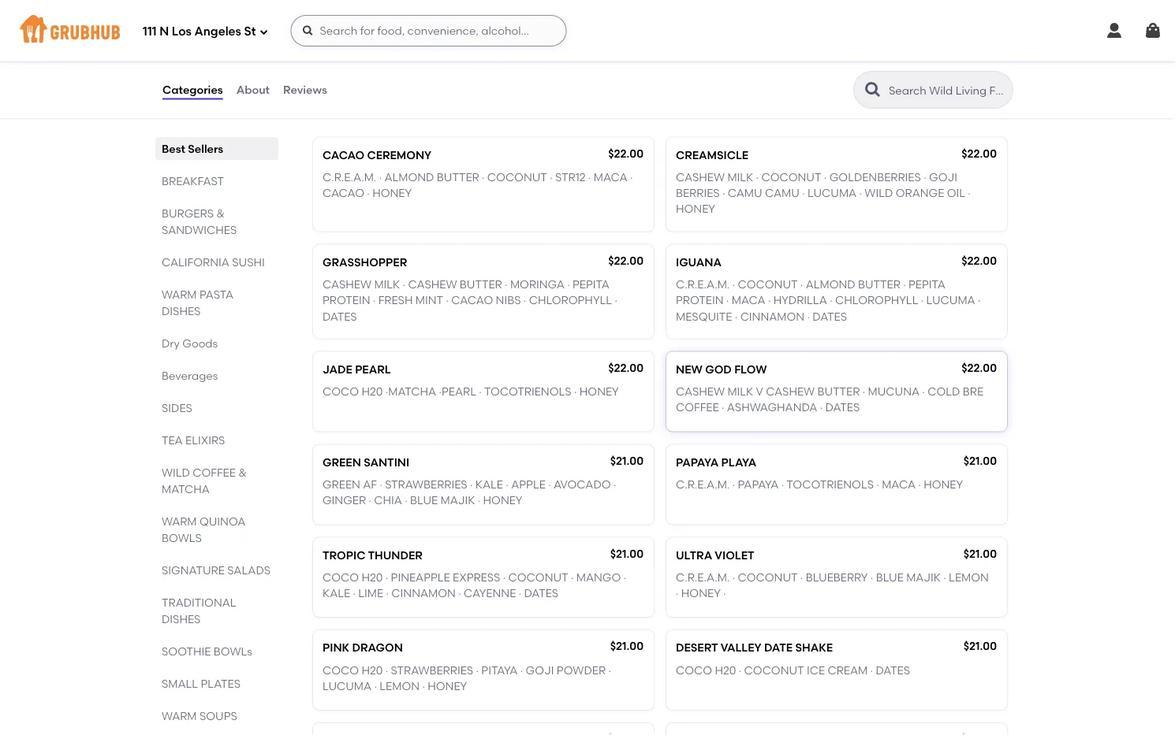 Task type: locate. For each thing, give the bounding box(es) containing it.
papaya down playa on the right bottom of page
[[738, 478, 779, 492]]

0 vertical spatial apple
[[323, 8, 358, 22]]

0 horizontal spatial papaya
[[676, 456, 719, 470]]

c.r.e.a.m. down papaya playa
[[676, 478, 730, 492]]

sides tab
[[162, 400, 272, 416]]

honey inside cashew milk · coconut · goldenberries · goji berries · camu camu · lucuma · wild orange oil · honey
[[676, 203, 715, 216]]

h20 inside coco h20 · pineapple express · coconut · mango · kale · lime · cinnamon · cayenne · dates
[[362, 571, 383, 585]]

1 horizontal spatial kale
[[475, 478, 503, 492]]

0 vertical spatial majik
[[441, 495, 475, 508]]

1 horizontal spatial protein
[[676, 294, 724, 308]]

honey
[[372, 187, 412, 200], [676, 203, 715, 216], [579, 386, 619, 399], [924, 478, 963, 492], [483, 495, 522, 508], [681, 587, 721, 601], [428, 680, 467, 694]]

0 horizontal spatial lemon
[[380, 680, 420, 694]]

svg image
[[1105, 21, 1124, 40], [259, 27, 269, 37]]

cacao down remedy
[[323, 149, 364, 162]]

1 chlorophyll from the left
[[529, 294, 612, 308]]

c.r.e.a.m. for c.r.e.a.m. · almond butter · coconut · str12 · maca · cacao · honey
[[323, 171, 376, 184]]

1 horizontal spatial maca
[[732, 294, 765, 308]]

coco down desert
[[676, 664, 712, 678]]

protein down grasshopper at left
[[323, 294, 370, 308]]

& up sandwiches
[[216, 207, 225, 220]]

1 vertical spatial strawberries
[[391, 664, 473, 678]]

cashew up berries
[[676, 171, 725, 184]]

warm inside warm quinoa bowls
[[162, 515, 197, 528]]

2 dishes from the top
[[162, 613, 201, 626]]

1 vertical spatial goji
[[526, 664, 554, 678]]

c.r.e.a.m. inside 'c.r.e.a.m. · coconut · almond butter · pepita protein · maca · hydrilla · chlorophyll · lucuma · mesquite · cinnamon · dates'
[[676, 278, 730, 292]]

milk down creamsicle
[[727, 171, 753, 184]]

$21.00 for c.r.e.a.m. · papaya · tocotrienols · maca · honey
[[964, 455, 997, 468]]

dates right ashwaghanda
[[825, 402, 860, 415]]

goji right pitaya
[[526, 664, 554, 678]]

blue right chia
[[410, 495, 438, 508]]

green for green af · strawberries · kale · apple · avocado · ginger · chia · blue majik · honey
[[323, 478, 360, 492]]

0 horizontal spatial chlorophyll
[[529, 294, 612, 308]]

0 horizontal spatial blue
[[410, 495, 438, 508]]

warm soups
[[162, 710, 237, 723]]

dates inside cashew milk v cashew butter · mucuna ·  cold bre coffee · ashwaghanda · dates
[[825, 402, 860, 415]]

pepita
[[573, 278, 610, 292], [909, 278, 946, 292]]

small plates tab
[[162, 676, 272, 692]]

coco down tropic
[[323, 571, 359, 585]]

warm quinoa bowls tab
[[162, 513, 272, 547]]

bowls
[[214, 645, 252, 659]]

dates
[[323, 310, 357, 324], [813, 310, 847, 324], [825, 402, 860, 415], [524, 587, 558, 601], [876, 664, 910, 678]]

goji inside coco h20 · strawberries · pitaya · goji powder · lucuma · lemon · honey
[[526, 664, 554, 678]]

best
[[162, 142, 185, 155]]

warm soups tab
[[162, 708, 272, 725]]

chlorophyll right hydrilla
[[835, 294, 918, 308]]

1 vertical spatial majik
[[906, 571, 941, 585]]

coconut inside coco h20 · pineapple express · coconut · mango · kale · lime · cinnamon · cayenne · dates
[[508, 571, 568, 585]]

mucuna
[[868, 386, 920, 399]]

chlorophyll inside 'c.r.e.a.m. · coconut · almond butter · pepita protein · maca · hydrilla · chlorophyll · lucuma · mesquite · cinnamon · dates'
[[835, 294, 918, 308]]

h20 for valley
[[715, 664, 736, 678]]

0 horizontal spatial protein
[[323, 294, 370, 308]]

2 protein from the left
[[676, 294, 724, 308]]

$22.00 for cashew milk v cashew butter · mucuna ·  cold bre coffee · ashwaghanda · dates
[[962, 362, 997, 375]]

papaya left playa on the right bottom of page
[[676, 456, 719, 470]]

$22.00 for c.r.e.a.m. · coconut · almond butter · pepita protein · maca · hydrilla · chlorophyll · lucuma · mesquite · cinnamon · dates
[[962, 254, 997, 268]]

milk for camu
[[727, 171, 753, 184]]

main navigation navigation
[[0, 0, 1175, 62]]

milk left the v
[[727, 386, 753, 399]]

0 horizontal spatial goji
[[526, 664, 554, 678]]

0 horizontal spatial apple
[[323, 8, 358, 22]]

·pearl
[[439, 386, 476, 399]]

cashew milk · coconut · goldenberries · goji berries · camu camu · lucuma · wild orange oil · honey
[[676, 171, 971, 216]]

0 vertical spatial coffee
[[676, 402, 719, 415]]

c.r.e.a.m. down 'ultra'
[[676, 571, 730, 585]]

1 vertical spatial dishes
[[162, 613, 201, 626]]

goji up oil at the top right of page
[[929, 171, 957, 184]]

butter
[[437, 171, 479, 184], [460, 278, 502, 292], [858, 278, 901, 292], [817, 386, 860, 399]]

0 horizontal spatial wild
[[162, 466, 190, 480]]

$22.00 for coco h20 ·matcha ·pearl · tocotrienols · honey
[[608, 362, 644, 375]]

goods
[[182, 337, 218, 350]]

0 vertical spatial cinnamon
[[740, 310, 805, 324]]

warm down california
[[162, 288, 197, 301]]

2 camu from the left
[[765, 187, 800, 200]]

cacao
[[323, 149, 364, 162], [323, 187, 364, 200], [451, 294, 493, 308]]

wild up matcha
[[162, 466, 190, 480]]

protein inside 'c.r.e.a.m. · coconut · almond butter · pepita protein · maca · hydrilla · chlorophyll · lucuma · mesquite · cinnamon · dates'
[[676, 294, 724, 308]]

1 vertical spatial milk
[[374, 278, 400, 292]]

california sushi tab
[[162, 254, 272, 271]]

1 vertical spatial blue
[[876, 571, 904, 585]]

1 horizontal spatial wild
[[865, 187, 893, 200]]

cashew
[[676, 171, 725, 184], [323, 278, 371, 292], [408, 278, 457, 292], [676, 386, 725, 399], [766, 386, 815, 399]]

kale inside coco h20 · pineapple express · coconut · mango · kale · lime · cinnamon · cayenne · dates
[[323, 587, 350, 601]]

warm for bowls
[[162, 515, 197, 528]]

goldenberries
[[829, 171, 921, 184]]

dates inside cashew milk · cashew butter · moringa · pepita protein · fresh mint · cacao nibs · chlorophyll · dates
[[323, 310, 357, 324]]

0 vertical spatial kale
[[475, 478, 503, 492]]

0 vertical spatial strawberries
[[385, 478, 467, 492]]

2 vertical spatial milk
[[727, 386, 753, 399]]

lucuma inside 'c.r.e.a.m. · coconut · almond butter · pepita protein · maca · hydrilla · chlorophyll · lucuma · mesquite · cinnamon · dates'
[[926, 294, 975, 308]]

coco down jade
[[323, 386, 359, 399]]

desert
[[676, 642, 718, 656]]

coco for coco h20 · pineapple express · coconut · mango · kale · lime · cinnamon · cayenne · dates
[[323, 571, 359, 585]]

2 vertical spatial lucuma
[[323, 680, 372, 694]]

papaya playa
[[676, 456, 757, 470]]

almond up hydrilla
[[806, 278, 855, 292]]

strawberries up chia
[[385, 478, 467, 492]]

honey inside c.r.e.a.m. · coconut · blueberry ·  blue majik · lemon · honey ·
[[681, 587, 721, 601]]

cacao down cacao ceremony
[[323, 187, 364, 200]]

2 chlorophyll from the left
[[835, 294, 918, 308]]

protein
[[323, 294, 370, 308], [676, 294, 724, 308]]

coco h20 · coconut ice cream · dates
[[676, 664, 910, 678]]

2 green from the top
[[323, 478, 360, 492]]

1 warm from the top
[[162, 288, 197, 301]]

goji inside cashew milk · coconut · goldenberries · goji berries · camu camu · lucuma · wild orange oil · honey
[[929, 171, 957, 184]]

1 vertical spatial kale
[[323, 587, 350, 601]]

mango
[[576, 571, 621, 585]]

1 vertical spatial cacao
[[323, 187, 364, 200]]

$21.00
[[610, 455, 644, 468], [964, 455, 997, 468], [610, 548, 644, 561], [964, 548, 997, 561], [610, 641, 644, 654], [964, 641, 997, 654]]

protein up mesquite
[[676, 294, 724, 308]]

majik inside green af · strawberries · kale · apple · avocado · ginger · chia · blue majik · honey
[[441, 495, 475, 508]]

1 horizontal spatial majik
[[906, 571, 941, 585]]

1 vertical spatial &
[[238, 466, 247, 480]]

0 vertical spatial papaya
[[676, 456, 719, 470]]

0 vertical spatial milk
[[727, 171, 753, 184]]

kale inside green af · strawberries · kale · apple · avocado · ginger · chia · blue majik · honey
[[475, 478, 503, 492]]

2 vertical spatial warm
[[162, 710, 197, 723]]

1 horizontal spatial &
[[238, 466, 247, 480]]

0 horizontal spatial cinnamon
[[391, 587, 456, 601]]

h20 up lime
[[362, 571, 383, 585]]

c.r.e.a.m. inside c.r.e.a.m. · almond butter · coconut · str12 · maca · cacao · honey
[[323, 171, 376, 184]]

0 vertical spatial warm
[[162, 288, 197, 301]]

cashew inside cashew milk · coconut · goldenberries · goji berries · camu camu · lucuma · wild orange oil · honey
[[676, 171, 725, 184]]

cinnamon inside 'c.r.e.a.m. · coconut · almond butter · pepita protein · maca · hydrilla · chlorophyll · lucuma · mesquite · cinnamon · dates'
[[740, 310, 805, 324]]

dishes down traditional
[[162, 613, 201, 626]]

0 horizontal spatial camu
[[728, 187, 762, 200]]

orange
[[896, 187, 944, 200]]

milk inside cashew milk · coconut · goldenberries · goji berries · camu camu · lucuma · wild orange oil · honey
[[727, 171, 753, 184]]

$22.00 for cashew milk · coconut · goldenberries · goji berries · camu camu · lucuma · wild orange oil · honey
[[962, 147, 997, 160]]

dates up jade
[[323, 310, 357, 324]]

wild coffee & matcha tab
[[162, 465, 272, 498]]

signature salads tab
[[162, 562, 272, 579]]

cashew up ashwaghanda
[[766, 386, 815, 399]]

almond down ceremony
[[384, 171, 434, 184]]

svg image
[[1144, 21, 1162, 40], [302, 24, 314, 37]]

dates right cayenne
[[524, 587, 558, 601]]

strawberries down dragon
[[391, 664, 473, 678]]

signature salads
[[162, 564, 271, 577]]

express
[[453, 571, 500, 585]]

cacao left nibs
[[451, 294, 493, 308]]

$22.00 for c.r.e.a.m. · almond butter · coconut · str12 · maca · cacao · honey
[[608, 147, 644, 160]]

coco inside coco h20 · pineapple express · coconut · mango · kale · lime · cinnamon · cayenne · dates
[[323, 571, 359, 585]]

goji
[[929, 171, 957, 184], [526, 664, 554, 678]]

coconut
[[487, 171, 547, 184], [761, 171, 821, 184], [738, 278, 798, 292], [508, 571, 568, 585], [738, 571, 798, 585], [744, 664, 804, 678]]

c.r.e.a.m. down iguana
[[676, 278, 730, 292]]

1 horizontal spatial tocotrienols
[[787, 478, 874, 492]]

cinnamon
[[740, 310, 805, 324], [391, 587, 456, 601]]

c.r.e.a.m. down cacao ceremony
[[323, 171, 376, 184]]

3 warm from the top
[[162, 710, 197, 723]]

1 vertical spatial maca
[[732, 294, 765, 308]]

0 horizontal spatial pepita
[[573, 278, 610, 292]]

1 horizontal spatial apple
[[511, 478, 546, 492]]

c.r.e.a.m. inside c.r.e.a.m. · coconut · blueberry ·  blue majik · lemon · honey ·
[[676, 571, 730, 585]]

cacao inside cashew milk · cashew butter · moringa · pepita protein · fresh mint · cacao nibs · chlorophyll · dates
[[451, 294, 493, 308]]

1 vertical spatial lucuma
[[926, 294, 975, 308]]

1 horizontal spatial pepita
[[909, 278, 946, 292]]

1 horizontal spatial lemon
[[949, 571, 989, 585]]

1 horizontal spatial blue
[[876, 571, 904, 585]]

apple
[[323, 8, 358, 22], [511, 478, 546, 492]]

1 horizontal spatial goji
[[929, 171, 957, 184]]

strawberries
[[385, 478, 467, 492], [391, 664, 473, 678]]

ginger
[[323, 495, 366, 508]]

apple left the avocado
[[511, 478, 546, 492]]

0 vertical spatial almond
[[384, 171, 434, 184]]

cashew for new god flow
[[676, 386, 725, 399]]

butter inside cashew milk v cashew butter · mucuna ·  cold bre coffee · ashwaghanda · dates
[[817, 386, 860, 399]]

sushi
[[232, 256, 265, 269]]

1 vertical spatial lemon
[[380, 680, 420, 694]]

0 vertical spatial lucuma
[[808, 187, 857, 200]]

hydrilla
[[773, 294, 827, 308]]

cinnamon inside coco h20 · pineapple express · coconut · mango · kale · lime · cinnamon · cayenne · dates
[[391, 587, 456, 601]]

dates inside 'c.r.e.a.m. · coconut · almond butter · pepita protein · maca · hydrilla · chlorophyll · lucuma · mesquite · cinnamon · dates'
[[813, 310, 847, 324]]

reviews
[[283, 83, 327, 96]]

1 horizontal spatial cinnamon
[[740, 310, 805, 324]]

blue inside green af · strawberries · kale · apple · avocado · ginger · chia · blue majik · honey
[[410, 495, 438, 508]]

strawberries inside coco h20 · strawberries · pitaya · goji powder · lucuma · lemon · honey
[[391, 664, 473, 678]]

h20 down the valley
[[715, 664, 736, 678]]

warm
[[162, 288, 197, 301], [162, 515, 197, 528], [162, 710, 197, 723]]

0 horizontal spatial kale
[[323, 587, 350, 601]]

1 horizontal spatial chlorophyll
[[835, 294, 918, 308]]

violet
[[715, 549, 754, 563]]

ice
[[807, 664, 825, 678]]

& down tea elixirs tab
[[238, 466, 247, 480]]

2 warm from the top
[[162, 515, 197, 528]]

warm quinoa bowls
[[162, 515, 246, 545]]

1 vertical spatial apple
[[511, 478, 546, 492]]

ultra
[[676, 549, 712, 563]]

strawberries inside green af · strawberries · kale · apple · avocado · ginger · chia · blue majik · honey
[[385, 478, 467, 492]]

$21.00 for coco h20 · strawberries · pitaya · goji powder · lucuma · lemon · honey
[[610, 641, 644, 654]]

coffee down tea elixirs tab
[[193, 466, 236, 480]]

coco for coco h20 ·matcha ·pearl · tocotrienols · honey
[[323, 386, 359, 399]]

green inside green af · strawberries · kale · apple · avocado · ginger · chia · blue majik · honey
[[323, 478, 360, 492]]

1 vertical spatial papaya
[[738, 478, 779, 492]]

1 pepita from the left
[[573, 278, 610, 292]]

coco down pink
[[323, 664, 359, 678]]

0 horizontal spatial &
[[216, 207, 225, 220]]

warm up bowls
[[162, 515, 197, 528]]

cashew for grasshopper
[[323, 278, 371, 292]]

signature
[[162, 564, 225, 577]]

2 pepita from the left
[[909, 278, 946, 292]]

h20 down pearl
[[362, 386, 383, 399]]

dry goods tab
[[162, 335, 272, 352]]

best sellers tab
[[162, 140, 272, 157]]

soothie bowls
[[162, 645, 252, 659]]

coco h20 ·matcha ·pearl · tocotrienols · honey
[[323, 386, 619, 399]]

c.r.e.a.m. for c.r.e.a.m. · papaya · tocotrienols · maca · honey
[[676, 478, 730, 492]]

sides
[[162, 401, 192, 415]]

majik
[[441, 495, 475, 508], [906, 571, 941, 585]]

cacao inside c.r.e.a.m. · almond butter · coconut · str12 · maca · cacao · honey
[[323, 187, 364, 200]]

lemon inside c.r.e.a.m. · coconut · blueberry ·  blue majik · lemon · honey ·
[[949, 571, 989, 585]]

111 n los angeles st
[[143, 25, 256, 39]]

milk up "fresh"
[[374, 278, 400, 292]]

maca inside 'c.r.e.a.m. · coconut · almond butter · pepita protein · maca · hydrilla · chlorophyll · lucuma · mesquite · cinnamon · dates'
[[732, 294, 765, 308]]

$21.00 for coco h20 · coconut ice cream · dates
[[964, 641, 997, 654]]

chlorophyll down moringa
[[529, 294, 612, 308]]

h20 down dragon
[[362, 664, 383, 678]]

cream
[[828, 664, 868, 678]]

0 horizontal spatial svg image
[[302, 24, 314, 37]]

tea elixirs
[[162, 434, 225, 447]]

butter inside c.r.e.a.m. · almond butter · coconut · str12 · maca · cacao · honey
[[437, 171, 479, 184]]

1 vertical spatial green
[[323, 478, 360, 492]]

california
[[162, 256, 229, 269]]

milk inside cashew milk · cashew butter · moringa · pepita protein · fresh mint · cacao nibs · chlorophyll · dates
[[374, 278, 400, 292]]

1 dishes from the top
[[162, 304, 201, 318]]

c.r.e.a.m. · coconut · almond butter · pepita protein · maca · hydrilla · chlorophyll · lucuma · mesquite · cinnamon · dates
[[676, 278, 981, 324]]

pink
[[323, 642, 349, 656]]

0 vertical spatial tocotrienols
[[484, 386, 571, 399]]

0 vertical spatial lemon
[[949, 571, 989, 585]]

1 vertical spatial warm
[[162, 515, 197, 528]]

plates
[[201, 677, 241, 691]]

1 horizontal spatial lucuma
[[808, 187, 857, 200]]

blue right blueberry
[[876, 571, 904, 585]]

warm down small
[[162, 710, 197, 723]]

dragon
[[352, 642, 403, 656]]

date
[[764, 642, 793, 656]]

cinnamon down pineapple
[[391, 587, 456, 601]]

0 vertical spatial &
[[216, 207, 225, 220]]

green for green santini
[[323, 456, 361, 470]]

warm inside warm pasta dishes
[[162, 288, 197, 301]]

1 camu from the left
[[728, 187, 762, 200]]

wild down goldenberries
[[865, 187, 893, 200]]

h20 for pearl
[[362, 386, 383, 399]]

0 vertical spatial dishes
[[162, 304, 201, 318]]

0 vertical spatial green
[[323, 456, 361, 470]]

maca inside c.r.e.a.m. · almond butter · coconut · str12 · maca · cacao · honey
[[594, 171, 627, 184]]

2 vertical spatial maca
[[882, 478, 916, 492]]

new god flow
[[676, 363, 767, 377]]

$21.00 for coco h20 · pineapple express · coconut · mango · kale · lime · cinnamon · cayenne · dates
[[610, 548, 644, 561]]

0 vertical spatial maca
[[594, 171, 627, 184]]

lemon inside coco h20 · strawberries · pitaya · goji powder · lucuma · lemon · honey
[[380, 680, 420, 694]]

0 vertical spatial blue
[[410, 495, 438, 508]]

coco inside coco h20 · strawberries · pitaya · goji powder · lucuma · lemon · honey
[[323, 664, 359, 678]]

2 vertical spatial cacao
[[451, 294, 493, 308]]

h20 inside coco h20 · strawberries · pitaya · goji powder · lucuma · lemon · honey
[[362, 664, 383, 678]]

&
[[216, 207, 225, 220], [238, 466, 247, 480]]

ultra violet
[[676, 549, 754, 563]]

0 vertical spatial goji
[[929, 171, 957, 184]]

apple left pie
[[323, 8, 358, 22]]

chia
[[374, 495, 402, 508]]

lime
[[358, 587, 383, 601]]

about
[[236, 83, 270, 96]]

2 horizontal spatial lucuma
[[926, 294, 975, 308]]

wild coffee & matcha
[[162, 466, 247, 496]]

green santini
[[323, 456, 409, 470]]

milk inside cashew milk v cashew butter · mucuna ·  cold bre coffee · ashwaghanda · dates
[[727, 386, 753, 399]]

nibs
[[496, 294, 521, 308]]

tropic thunder
[[323, 549, 423, 563]]

almond inside 'c.r.e.a.m. · coconut · almond butter · pepita protein · maca · hydrilla · chlorophyll · lucuma · mesquite · cinnamon · dates'
[[806, 278, 855, 292]]

$22.00 for cashew milk · cashew butter · moringa · pepita protein · fresh mint · cacao nibs · chlorophyll · dates
[[608, 254, 644, 268]]

coffee down new
[[676, 402, 719, 415]]

1 horizontal spatial coffee
[[676, 402, 719, 415]]

0 horizontal spatial almond
[[384, 171, 434, 184]]

1 vertical spatial wild
[[162, 466, 190, 480]]

0 vertical spatial wild
[[865, 187, 893, 200]]

soothie bowls tab
[[162, 644, 272, 660]]

1 green from the top
[[323, 456, 361, 470]]

california sushi
[[162, 256, 265, 269]]

coffee
[[676, 402, 719, 415], [193, 466, 236, 480]]

1 protein from the left
[[323, 294, 370, 308]]

c.r.e.a.m.
[[323, 171, 376, 184], [676, 278, 730, 292], [676, 478, 730, 492], [676, 571, 730, 585]]

dates down hydrilla
[[813, 310, 847, 324]]

matcha
[[162, 483, 210, 496]]

0 horizontal spatial coffee
[[193, 466, 236, 480]]

chlorophyll inside cashew milk · cashew butter · moringa · pepita protein · fresh mint · cacao nibs · chlorophyll · dates
[[529, 294, 612, 308]]

2 horizontal spatial maca
[[882, 478, 916, 492]]

honey inside green af · strawberries · kale · apple · avocado · ginger · chia · blue majik · honey
[[483, 495, 522, 508]]

0 horizontal spatial lucuma
[[323, 680, 372, 694]]

dishes up dry goods
[[162, 304, 201, 318]]

1 vertical spatial almond
[[806, 278, 855, 292]]

1 vertical spatial coffee
[[193, 466, 236, 480]]

playa
[[721, 456, 757, 470]]

1 horizontal spatial almond
[[806, 278, 855, 292]]

pepita inside 'c.r.e.a.m. · coconut · almond butter · pepita protein · maca · hydrilla · chlorophyll · lucuma · mesquite · cinnamon · dates'
[[909, 278, 946, 292]]

camu
[[728, 187, 762, 200], [765, 187, 800, 200]]

1 horizontal spatial camu
[[765, 187, 800, 200]]

0 horizontal spatial maca
[[594, 171, 627, 184]]

tocotrienols
[[484, 386, 571, 399], [787, 478, 874, 492]]

lucuma inside cashew milk · coconut · goldenberries · goji berries · camu camu · lucuma · wild orange oil · honey
[[808, 187, 857, 200]]

about button
[[236, 62, 271, 118]]

coco h20 · pineapple express · coconut · mango · kale · lime · cinnamon · cayenne · dates
[[323, 571, 626, 601]]

maca
[[594, 171, 627, 184], [732, 294, 765, 308], [882, 478, 916, 492]]

1 vertical spatial cinnamon
[[391, 587, 456, 601]]

best sellers
[[162, 142, 223, 155]]

ashwaghanda
[[727, 402, 817, 415]]

beverages tab
[[162, 368, 272, 384]]

0 horizontal spatial majik
[[441, 495, 475, 508]]

cashew down new
[[676, 386, 725, 399]]

cinnamon down hydrilla
[[740, 310, 805, 324]]

lucuma
[[808, 187, 857, 200], [926, 294, 975, 308], [323, 680, 372, 694]]

milk for ·
[[374, 278, 400, 292]]

cashew down grasshopper at left
[[323, 278, 371, 292]]



Task type: vqa. For each thing, say whether or not it's contained in the screenshot.
32 bacon ranch sticks ( serves 20 to 24 people )
no



Task type: describe. For each thing, give the bounding box(es) containing it.
apple pie button
[[313, 0, 654, 69]]

warm for dishes
[[162, 288, 197, 301]]

bre
[[963, 386, 983, 399]]

goji for goldenberries
[[929, 171, 957, 184]]

moringa
[[510, 278, 565, 292]]

burgers & sandwiches tab
[[162, 205, 272, 238]]

c.r.e.a.m. for c.r.e.a.m. · coconut · blueberry ·  blue majik · lemon · honey ·
[[676, 571, 730, 585]]

h20 for dragon
[[362, 664, 383, 678]]

soothie
[[162, 645, 211, 659]]

warm pasta dishes
[[162, 288, 234, 318]]

blueberry
[[806, 571, 868, 585]]

coco for coco h20 · coconut ice cream · dates
[[676, 664, 712, 678]]

fresh
[[378, 294, 413, 308]]

avocado
[[554, 478, 611, 492]]

pearl
[[355, 363, 391, 377]]

1 vertical spatial tocotrienols
[[787, 478, 874, 492]]

cashew milk · cashew butter · moringa · pepita protein · fresh mint · cacao nibs · chlorophyll · dates
[[323, 278, 617, 324]]

ceremony
[[367, 149, 432, 162]]

berries
[[676, 187, 720, 200]]

traditional dishes tab
[[162, 595, 272, 628]]

butter inside cashew milk · cashew butter · moringa · pepita protein · fresh mint · cacao nibs · chlorophyll · dates
[[460, 278, 502, 292]]

sandwiches
[[162, 223, 237, 237]]

111
[[143, 25, 157, 39]]

0 horizontal spatial svg image
[[259, 27, 269, 37]]

goji for pitaya
[[526, 664, 554, 678]]

0 horizontal spatial tocotrienols
[[484, 386, 571, 399]]

$21.00 for c.r.e.a.m. · coconut · blueberry ·  blue majik · lemon · honey ·
[[964, 548, 997, 561]]

dishes inside traditional dishes
[[162, 613, 201, 626]]

cacao ceremony
[[323, 149, 432, 162]]

almond inside c.r.e.a.m. · almond butter · coconut · str12 · maca · cacao · honey
[[384, 171, 434, 184]]

·matcha
[[385, 386, 436, 399]]

elixirs
[[185, 434, 225, 447]]

c.r.e.a.m. · coconut · blueberry ·  blue majik · lemon · honey ·
[[676, 571, 989, 601]]

dry goods
[[162, 337, 218, 350]]

grasshopper
[[323, 256, 407, 269]]

protein inside cashew milk · cashew butter · moringa · pepita protein · fresh mint · cacao nibs · chlorophyll · dates
[[323, 294, 370, 308]]

pasta
[[199, 288, 234, 301]]

pitaya
[[481, 664, 518, 678]]

Search for food, convenience, alcohol... search field
[[291, 15, 567, 47]]

coconut inside c.r.e.a.m. · coconut · blueberry ·  blue majik · lemon · honey ·
[[738, 571, 798, 585]]

st
[[244, 25, 256, 39]]

lucuma inside coco h20 · strawberries · pitaya · goji powder · lucuma · lemon · honey
[[323, 680, 372, 694]]

majik inside c.r.e.a.m. · coconut · blueberry ·  blue majik · lemon · honey ·
[[906, 571, 941, 585]]

pink dragon
[[323, 642, 403, 656]]

cayenne
[[464, 587, 516, 601]]

apple pie
[[323, 8, 378, 22]]

cold
[[928, 386, 960, 399]]

n
[[159, 25, 169, 39]]

small plates
[[162, 677, 241, 691]]

Search Wild Living Foods search field
[[887, 83, 1008, 98]]

coconut inside cashew milk · coconut · goldenberries · goji berries · camu camu · lucuma · wild orange oil · honey
[[761, 171, 821, 184]]

burgers
[[162, 207, 214, 220]]

$21.00 for green af · strawberries · kale · apple · avocado · ginger · chia · blue majik · honey
[[610, 455, 644, 468]]

categories button
[[162, 62, 224, 118]]

dates inside coco h20 · pineapple express · coconut · mango · kale · lime · cinnamon · cayenne · dates
[[524, 587, 558, 601]]

mesquite
[[676, 310, 732, 324]]

c.r.e.a.m. · papaya · tocotrienols · maca · honey
[[676, 478, 963, 492]]

cashew for creamsicle
[[676, 171, 725, 184]]

jade
[[323, 363, 352, 377]]

tea elixirs tab
[[162, 432, 272, 449]]

new
[[676, 363, 703, 377]]

1 horizontal spatial svg image
[[1105, 21, 1124, 40]]

1 horizontal spatial svg image
[[1144, 21, 1162, 40]]

creamsicle
[[676, 149, 749, 162]]

dates right cream
[[876, 664, 910, 678]]

coffee inside wild coffee & matcha
[[193, 466, 236, 480]]

flow
[[734, 363, 767, 377]]

butter inside 'c.r.e.a.m. · coconut · almond butter · pepita protein · maca · hydrilla · chlorophyll · lucuma · mesquite · cinnamon · dates'
[[858, 278, 901, 292]]

beverages
[[162, 369, 218, 382]]

coco for coco h20 · strawberries · pitaya · goji powder · lucuma · lemon · honey
[[323, 664, 359, 678]]

santini
[[364, 456, 409, 470]]

milk for coffee
[[727, 386, 753, 399]]

v
[[756, 386, 763, 399]]

desert valley date shake
[[676, 642, 833, 656]]

pie
[[361, 8, 378, 22]]

coffee inside cashew milk v cashew butter · mucuna ·  cold bre coffee · ashwaghanda · dates
[[676, 402, 719, 415]]

& inside wild coffee & matcha
[[238, 466, 247, 480]]

0 vertical spatial cacao
[[323, 149, 364, 162]]

quinoa
[[199, 515, 246, 528]]

tea
[[162, 434, 183, 447]]

1 horizontal spatial papaya
[[738, 478, 779, 492]]

strawberries for ·
[[385, 478, 467, 492]]

af
[[363, 478, 377, 492]]

los
[[172, 25, 192, 39]]

shake
[[795, 642, 833, 656]]

apple inside green af · strawberries · kale · apple · avocado · ginger · chia · blue majik · honey
[[511, 478, 546, 492]]

traditional dishes
[[162, 596, 236, 626]]

coconut inside c.r.e.a.m. · almond butter · coconut · str12 · maca · cacao · honey
[[487, 171, 547, 184]]

wild inside cashew milk · coconut · goldenberries · goji berries · camu camu · lucuma · wild orange oil · honey
[[865, 187, 893, 200]]

soups
[[199, 710, 237, 723]]

remedy bar
[[310, 101, 420, 121]]

coco h20 · strawberries · pitaya · goji powder · lucuma · lemon · honey
[[323, 664, 611, 694]]

burgers & sandwiches
[[162, 207, 237, 237]]

oil
[[947, 187, 965, 200]]

jade pearl
[[323, 363, 391, 377]]

warm pasta dishes tab
[[162, 286, 272, 319]]

salads
[[227, 564, 271, 577]]

apple inside button
[[323, 8, 358, 22]]

& inside burgers & sandwiches
[[216, 207, 225, 220]]

breakfast
[[162, 174, 224, 188]]

pepita inside cashew milk · cashew butter · moringa · pepita protein · fresh mint · cacao nibs · chlorophyll · dates
[[573, 278, 610, 292]]

cashew up mint
[[408, 278, 457, 292]]

green af · strawberries · kale · apple · avocado · ginger · chia · blue majik · honey
[[323, 478, 616, 508]]

traditional
[[162, 596, 236, 610]]

mint
[[416, 294, 443, 308]]

sellers
[[188, 142, 223, 155]]

honey inside coco h20 · strawberries · pitaya · goji powder · lucuma · lemon · honey
[[428, 680, 467, 694]]

breakfast tab
[[162, 173, 272, 189]]

bar
[[384, 101, 420, 121]]

c.r.e.a.m. for c.r.e.a.m. · coconut · almond butter · pepita protein · maca · hydrilla · chlorophyll · lucuma · mesquite · cinnamon · dates
[[676, 278, 730, 292]]

thunder
[[368, 549, 423, 563]]

search icon image
[[864, 80, 883, 99]]

h20 for thunder
[[362, 571, 383, 585]]

blue inside c.r.e.a.m. · coconut · blueberry ·  blue majik · lemon · honey ·
[[876, 571, 904, 585]]

c.r.e.a.m. · almond butter · coconut · str12 · maca · cacao · honey
[[323, 171, 633, 200]]

tropic
[[323, 549, 365, 563]]

iguana
[[676, 256, 722, 269]]

cashew milk v cashew butter · mucuna ·  cold bre coffee · ashwaghanda · dates
[[676, 386, 983, 415]]

dishes inside warm pasta dishes
[[162, 304, 201, 318]]

strawberries for honey
[[391, 664, 473, 678]]

str12
[[555, 171, 586, 184]]

powder
[[557, 664, 606, 678]]

bowls
[[162, 532, 202, 545]]

coconut inside 'c.r.e.a.m. · coconut · almond butter · pepita protein · maca · hydrilla · chlorophyll · lucuma · mesquite · cinnamon · dates'
[[738, 278, 798, 292]]

honey inside c.r.e.a.m. · almond butter · coconut · str12 · maca · cacao · honey
[[372, 187, 412, 200]]

wild inside wild coffee & matcha
[[162, 466, 190, 480]]



